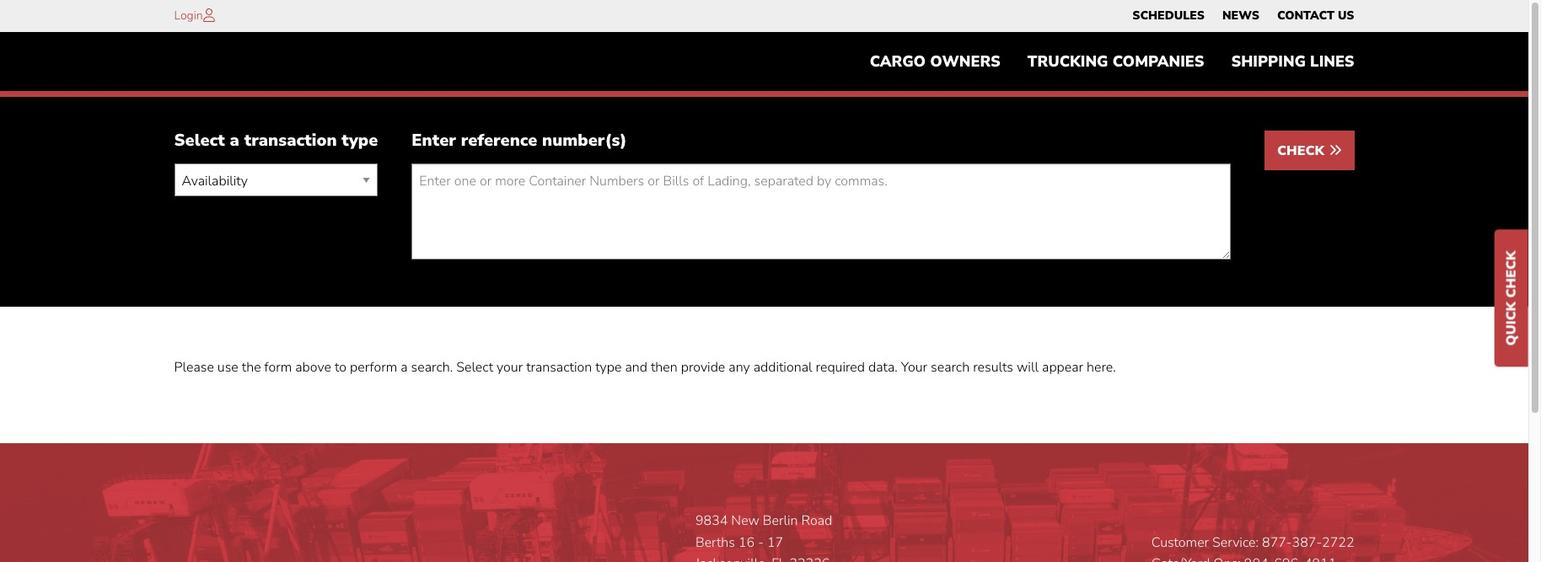 Task type: locate. For each thing, give the bounding box(es) containing it.
footer
[[0, 444, 1529, 562]]

0 horizontal spatial select
[[174, 129, 225, 152]]

customer service: 877-387-2722
[[1152, 533, 1355, 552]]

footer containing 9834 new berlin road
[[0, 444, 1529, 562]]

enter reference number(s)
[[412, 129, 627, 152]]

0 horizontal spatial check
[[1278, 142, 1329, 161]]

shipping lines
[[1232, 52, 1355, 72]]

type left "and"
[[596, 359, 622, 377]]

select
[[174, 129, 225, 152], [456, 359, 493, 377]]

check
[[1278, 142, 1329, 161], [1503, 251, 1521, 298]]

search.
[[411, 359, 453, 377]]

type
[[342, 129, 378, 152], [596, 359, 622, 377]]

above
[[295, 359, 331, 377]]

reference
[[461, 129, 538, 152]]

1 horizontal spatial type
[[596, 359, 622, 377]]

provide
[[681, 359, 725, 377]]

1 vertical spatial transaction
[[526, 359, 592, 377]]

Enter reference number(s) text field
[[412, 164, 1231, 260]]

cargo
[[870, 52, 926, 72]]

us
[[1338, 8, 1355, 24]]

customer
[[1152, 533, 1209, 552]]

0 vertical spatial type
[[342, 129, 378, 152]]

1 vertical spatial menu bar
[[857, 45, 1368, 79]]

select a transaction type
[[174, 129, 378, 152]]

1 horizontal spatial transaction
[[526, 359, 592, 377]]

data.
[[869, 359, 898, 377]]

0 horizontal spatial transaction
[[244, 129, 337, 152]]

transaction
[[244, 129, 337, 152], [526, 359, 592, 377]]

9834
[[696, 512, 728, 530]]

type left 'enter'
[[342, 129, 378, 152]]

contact
[[1278, 8, 1335, 24]]

new
[[731, 512, 760, 530]]

877-
[[1262, 533, 1292, 552]]

menu bar down schedules "link"
[[857, 45, 1368, 79]]

0 vertical spatial menu bar
[[1124, 4, 1364, 28]]

lines
[[1311, 52, 1355, 72]]

schedules link
[[1133, 4, 1205, 28]]

form
[[264, 359, 292, 377]]

1 horizontal spatial a
[[401, 359, 408, 377]]

number(s)
[[542, 129, 627, 152]]

0 horizontal spatial a
[[230, 129, 239, 152]]

trucking companies link
[[1014, 45, 1218, 79]]

menu bar
[[1124, 4, 1364, 28], [857, 45, 1368, 79]]

search
[[931, 359, 970, 377]]

0 vertical spatial select
[[174, 129, 225, 152]]

shipping lines link
[[1218, 45, 1368, 79]]

use
[[217, 359, 238, 377]]

contact us
[[1278, 8, 1355, 24]]

berths
[[696, 533, 735, 552]]

news link
[[1223, 4, 1260, 28]]

shipping
[[1232, 52, 1306, 72]]

required
[[816, 359, 865, 377]]

a
[[230, 129, 239, 152], [401, 359, 408, 377]]

appear
[[1042, 359, 1084, 377]]

1 horizontal spatial check
[[1503, 251, 1521, 298]]

17
[[767, 533, 784, 552]]

then
[[651, 359, 678, 377]]

16
[[739, 533, 755, 552]]

1 vertical spatial a
[[401, 359, 408, 377]]

0 vertical spatial check
[[1278, 142, 1329, 161]]

please
[[174, 359, 214, 377]]

your
[[497, 359, 523, 377]]

1 horizontal spatial select
[[456, 359, 493, 377]]

quick check
[[1503, 251, 1521, 346]]

check inside "button"
[[1278, 142, 1329, 161]]

angle double right image
[[1329, 144, 1342, 157]]

perform
[[350, 359, 397, 377]]

quick
[[1503, 302, 1521, 346]]

1 vertical spatial select
[[456, 359, 493, 377]]

cargo owners
[[870, 52, 1001, 72]]

contact us link
[[1278, 4, 1355, 28]]

menu bar up shipping
[[1124, 4, 1364, 28]]



Task type: vqa. For each thing, say whether or not it's contained in the screenshot.
TARIFF 'link'
no



Task type: describe. For each thing, give the bounding box(es) containing it.
and
[[625, 359, 648, 377]]

companies
[[1113, 52, 1205, 72]]

additional
[[754, 359, 813, 377]]

please use the form above to perform a search. select your transaction type and then provide any additional required data. your search results will appear here.
[[174, 359, 1116, 377]]

will
[[1017, 359, 1039, 377]]

2722
[[1322, 533, 1355, 552]]

1 vertical spatial type
[[596, 359, 622, 377]]

road
[[802, 512, 833, 530]]

1 vertical spatial check
[[1503, 251, 1521, 298]]

trucking
[[1028, 52, 1109, 72]]

to
[[335, 359, 347, 377]]

schedules
[[1133, 8, 1205, 24]]

0 vertical spatial transaction
[[244, 129, 337, 152]]

0 vertical spatial a
[[230, 129, 239, 152]]

menu bar containing cargo owners
[[857, 45, 1368, 79]]

check button
[[1265, 131, 1355, 171]]

login
[[174, 8, 203, 24]]

0 horizontal spatial type
[[342, 129, 378, 152]]

user image
[[203, 8, 215, 22]]

cargo owners link
[[857, 45, 1014, 79]]

your
[[901, 359, 928, 377]]

enter
[[412, 129, 456, 152]]

news
[[1223, 8, 1260, 24]]

quick check link
[[1495, 230, 1529, 367]]

owners
[[930, 52, 1001, 72]]

-
[[758, 533, 764, 552]]

trucking companies
[[1028, 52, 1205, 72]]

results
[[973, 359, 1014, 377]]

any
[[729, 359, 750, 377]]

menu bar containing schedules
[[1124, 4, 1364, 28]]

9834 new berlin road berths 16 - 17
[[696, 512, 833, 552]]

service:
[[1213, 533, 1259, 552]]

the
[[242, 359, 261, 377]]

here.
[[1087, 359, 1116, 377]]

login link
[[174, 8, 203, 24]]

387-
[[1292, 533, 1322, 552]]

berlin
[[763, 512, 798, 530]]



